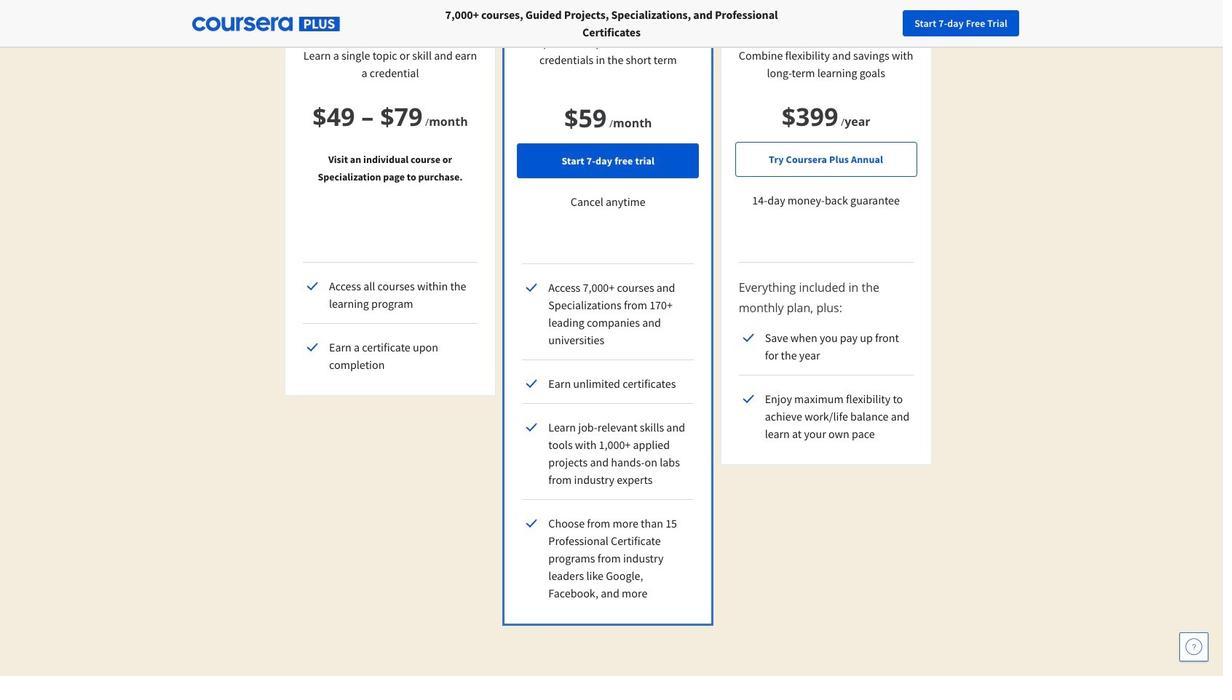 Task type: vqa. For each thing, say whether or not it's contained in the screenshot.
Coursera Plus image
yes



Task type: locate. For each thing, give the bounding box(es) containing it.
coursera plus image
[[192, 17, 340, 31]]

None search field
[[200, 9, 550, 38]]

help center image
[[1186, 639, 1203, 656]]



